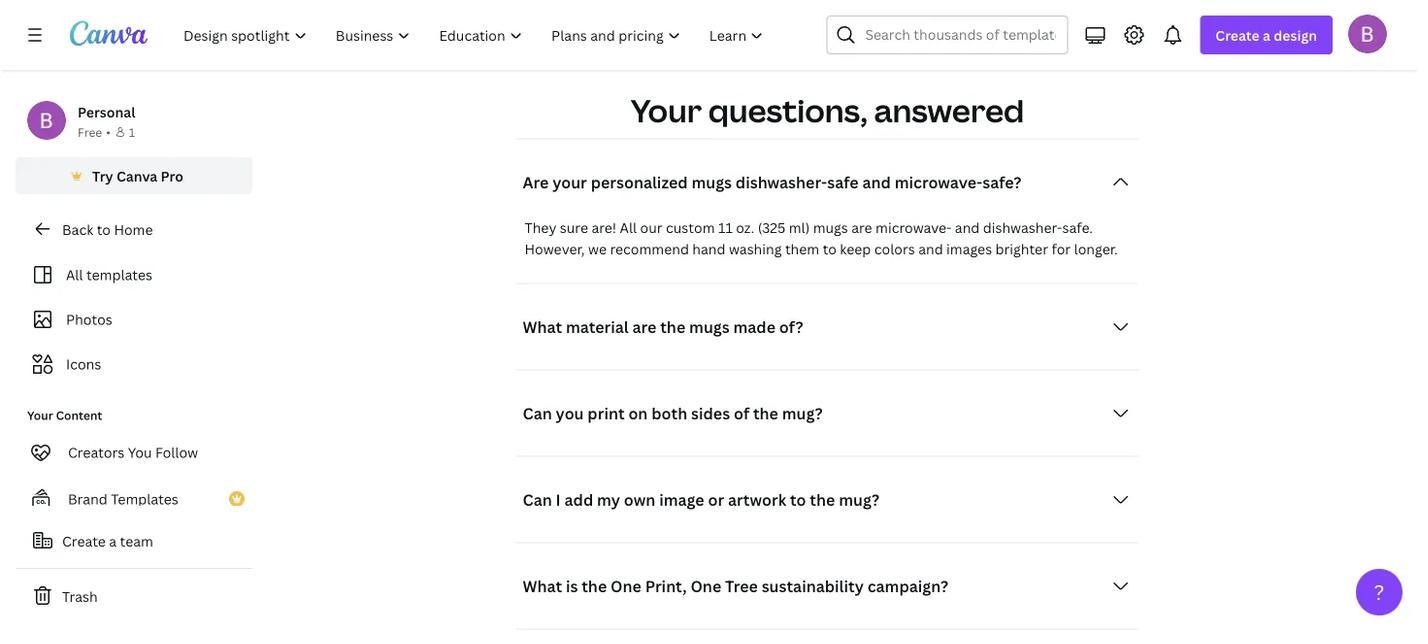 Task type: locate. For each thing, give the bounding box(es) containing it.
what left material
[[523, 316, 562, 337]]

made
[[734, 316, 776, 337]]

design
[[1275, 26, 1318, 44]]

1 vertical spatial dishwasher-
[[984, 218, 1063, 237]]

create a team
[[62, 532, 153, 550]]

a for team
[[109, 532, 117, 550]]

to inside dropdown button
[[791, 489, 807, 510]]

the inside what is the one print, one tree sustainability campaign? dropdown button
[[582, 575, 607, 596]]

what material are the mugs made of?
[[523, 316, 804, 337]]

image
[[660, 489, 705, 510]]

0 horizontal spatial to
[[97, 220, 111, 238]]

what inside dropdown button
[[523, 575, 562, 596]]

and right 'safe'
[[863, 171, 891, 192]]

0 vertical spatial are
[[852, 218, 873, 237]]

None search field
[[827, 16, 1069, 54]]

1 horizontal spatial dishwasher-
[[984, 218, 1063, 237]]

is
[[566, 575, 578, 596]]

a inside button
[[109, 532, 117, 550]]

create a design button
[[1201, 16, 1334, 54]]

a left 'design'
[[1264, 26, 1271, 44]]

1 horizontal spatial one
[[691, 575, 722, 596]]

to inside 'link'
[[97, 220, 111, 238]]

try canva pro button
[[16, 157, 253, 194]]

bob builder image
[[1349, 14, 1388, 53]]

sustainability
[[762, 575, 864, 596]]

1 vertical spatial mugs
[[814, 218, 849, 237]]

1 horizontal spatial all
[[620, 218, 637, 237]]

1 vertical spatial a
[[109, 532, 117, 550]]

the right artwork
[[810, 489, 836, 510]]

you
[[556, 402, 584, 423]]

mugs inside are your personalized mugs dishwasher-safe and microwave-safe? dropdown button
[[692, 171, 732, 192]]

one left print, on the left of the page
[[611, 575, 642, 596]]

0 horizontal spatial create
[[62, 532, 106, 550]]

our
[[641, 218, 663, 237]]

microwave-
[[895, 171, 983, 192], [876, 218, 952, 237]]

2 what from the top
[[523, 575, 562, 596]]

0 vertical spatial microwave-
[[895, 171, 983, 192]]

and inside are your personalized mugs dishwasher-safe and microwave-safe? dropdown button
[[863, 171, 891, 192]]

are inside what material are the mugs made of? dropdown button
[[633, 316, 657, 337]]

are your personalized mugs dishwasher-safe and microwave-safe? button
[[517, 163, 1139, 201]]

all
[[620, 218, 637, 237], [66, 266, 83, 284]]

and right 'colors'
[[919, 240, 944, 258]]

1 horizontal spatial a
[[1264, 26, 1271, 44]]

home
[[114, 220, 153, 238]]

1
[[129, 124, 135, 140]]

0 vertical spatial can
[[523, 402, 552, 423]]

pro
[[161, 167, 183, 185]]

1 vertical spatial what
[[523, 575, 562, 596]]

a left the team in the left bottom of the page
[[109, 532, 117, 550]]

0 horizontal spatial mug?
[[783, 402, 823, 423]]

are up 'keep'
[[852, 218, 873, 237]]

the
[[661, 316, 686, 337], [754, 402, 779, 423], [810, 489, 836, 510], [582, 575, 607, 596]]

microwave- down answered
[[895, 171, 983, 192]]

0 vertical spatial all
[[620, 218, 637, 237]]

your for your questions, answered
[[631, 89, 702, 131]]

canva
[[117, 167, 158, 185]]

1 vertical spatial your
[[27, 407, 53, 423]]

1 vertical spatial create
[[62, 532, 106, 550]]

1 vertical spatial and
[[956, 218, 980, 237]]

microwave- up 'colors'
[[876, 218, 952, 237]]

mugs up 11
[[692, 171, 732, 192]]

mug?
[[783, 402, 823, 423], [839, 489, 880, 510]]

to inside they sure are! all our custom 11 oz. (325 ml) mugs are microwave- and dishwasher-safe. however, we recommend hand washing them to keep colors and images brighter for longer.
[[823, 240, 837, 258]]

mugs inside dropdown button
[[690, 316, 730, 337]]

create down brand
[[62, 532, 106, 550]]

your up personalized
[[631, 89, 702, 131]]

0 vertical spatial to
[[97, 220, 111, 238]]

Search search field
[[866, 17, 1056, 53]]

to left 'keep'
[[823, 240, 837, 258]]

what
[[523, 316, 562, 337], [523, 575, 562, 596]]

however,
[[525, 240, 585, 258]]

0 horizontal spatial and
[[863, 171, 891, 192]]

1 vertical spatial microwave-
[[876, 218, 952, 237]]

create left 'design'
[[1216, 26, 1260, 44]]

0 horizontal spatial one
[[611, 575, 642, 596]]

dishwasher- up brighter
[[984, 218, 1063, 237]]

0 vertical spatial a
[[1264, 26, 1271, 44]]

0 horizontal spatial your
[[27, 407, 53, 423]]

0 vertical spatial mugs
[[692, 171, 732, 192]]

what left is
[[523, 575, 562, 596]]

1 horizontal spatial your
[[631, 89, 702, 131]]

1 can from the top
[[523, 402, 552, 423]]

dishwasher- inside they sure are! all our custom 11 oz. (325 ml) mugs are microwave- and dishwasher-safe. however, we recommend hand washing them to keep colors and images brighter for longer.
[[984, 218, 1063, 237]]

dishwasher-
[[736, 171, 828, 192], [984, 218, 1063, 237]]

your left content
[[27, 407, 53, 423]]

0 horizontal spatial a
[[109, 532, 117, 550]]

all templates link
[[27, 256, 241, 293]]

0 vertical spatial what
[[523, 316, 562, 337]]

safe?
[[983, 171, 1022, 192]]

trash link
[[16, 577, 253, 616]]

can left i
[[523, 489, 552, 510]]

the right is
[[582, 575, 607, 596]]

2 vertical spatial mugs
[[690, 316, 730, 337]]

0 horizontal spatial all
[[66, 266, 83, 284]]

and
[[863, 171, 891, 192], [956, 218, 980, 237], [919, 240, 944, 258]]

2 vertical spatial to
[[791, 489, 807, 510]]

0 vertical spatial and
[[863, 171, 891, 192]]

create a design
[[1216, 26, 1318, 44]]

can i add my own image or artwork to the mug? button
[[517, 480, 1139, 519]]

they
[[525, 218, 557, 237]]

mug? right of
[[783, 402, 823, 423]]

add
[[565, 489, 594, 510]]

creators
[[68, 443, 125, 462]]

a inside dropdown button
[[1264, 26, 1271, 44]]

1 horizontal spatial are
[[852, 218, 873, 237]]

we
[[589, 240, 607, 258]]

longer.
[[1075, 240, 1119, 258]]

print
[[588, 402, 625, 423]]

brand templates link
[[16, 480, 253, 519]]

1 vertical spatial are
[[633, 316, 657, 337]]

safe.
[[1063, 218, 1094, 237]]

are
[[852, 218, 873, 237], [633, 316, 657, 337]]

mugs
[[692, 171, 732, 192], [814, 218, 849, 237], [690, 316, 730, 337]]

all left templates
[[66, 266, 83, 284]]

mug? down the can you print on both sides of the mug? dropdown button
[[839, 489, 880, 510]]

0 horizontal spatial dishwasher-
[[736, 171, 828, 192]]

1 horizontal spatial create
[[1216, 26, 1260, 44]]

1 vertical spatial to
[[823, 240, 837, 258]]

all left our at the top of page
[[620, 218, 637, 237]]

to
[[97, 220, 111, 238], [823, 240, 837, 258], [791, 489, 807, 510]]

2 can from the top
[[523, 489, 552, 510]]

create inside dropdown button
[[1216, 26, 1260, 44]]

or
[[708, 489, 725, 510]]

mugs right ml)
[[814, 218, 849, 237]]

one
[[611, 575, 642, 596], [691, 575, 722, 596]]

1 vertical spatial can
[[523, 489, 552, 510]]

can
[[523, 402, 552, 423], [523, 489, 552, 510]]

create inside button
[[62, 532, 106, 550]]

to right artwork
[[791, 489, 807, 510]]

can for can i add my own image or artwork to the mug?
[[523, 489, 552, 510]]

the right material
[[661, 316, 686, 337]]

0 vertical spatial create
[[1216, 26, 1260, 44]]

2 vertical spatial and
[[919, 240, 944, 258]]

dishwasher- up (325
[[736, 171, 828, 192]]

icons link
[[27, 346, 241, 383]]

can i add my own image or artwork to the mug?
[[523, 489, 880, 510]]

1 what from the top
[[523, 316, 562, 337]]

both
[[652, 402, 688, 423]]

your
[[631, 89, 702, 131], [27, 407, 53, 423]]

0 vertical spatial dishwasher-
[[736, 171, 828, 192]]

creators you follow link
[[16, 433, 253, 472]]

are inside they sure are! all our custom 11 oz. (325 ml) mugs are microwave- and dishwasher-safe. however, we recommend hand washing them to keep colors and images brighter for longer.
[[852, 218, 873, 237]]

2 horizontal spatial to
[[823, 240, 837, 258]]

one left the 'tree'
[[691, 575, 722, 596]]

to right back
[[97, 220, 111, 238]]

what inside dropdown button
[[523, 316, 562, 337]]

what material are the mugs made of? button
[[517, 307, 1139, 346]]

1 horizontal spatial mug?
[[839, 489, 880, 510]]

the right of
[[754, 402, 779, 423]]

0 vertical spatial your
[[631, 89, 702, 131]]

1 horizontal spatial and
[[919, 240, 944, 258]]

personal
[[78, 102, 135, 121]]

free •
[[78, 124, 111, 140]]

are right material
[[633, 316, 657, 337]]

2 horizontal spatial and
[[956, 218, 980, 237]]

the inside the can you print on both sides of the mug? dropdown button
[[754, 402, 779, 423]]

on
[[629, 402, 648, 423]]

and up images
[[956, 218, 980, 237]]

1 horizontal spatial to
[[791, 489, 807, 510]]

can left you on the left of page
[[523, 402, 552, 423]]

mugs left the made
[[690, 316, 730, 337]]

0 horizontal spatial are
[[633, 316, 657, 337]]



Task type: vqa. For each thing, say whether or not it's contained in the screenshot.
bottommost to
yes



Task type: describe. For each thing, give the bounding box(es) containing it.
colors
[[875, 240, 916, 258]]

? button
[[1357, 569, 1403, 616]]

mugs inside they sure are! all our custom 11 oz. (325 ml) mugs are microwave- and dishwasher-safe. however, we recommend hand washing them to keep colors and images brighter for longer.
[[814, 218, 849, 237]]

creators you follow
[[68, 443, 198, 462]]

your for your content
[[27, 407, 53, 423]]

create for create a team
[[62, 532, 106, 550]]

11
[[719, 218, 733, 237]]

back
[[62, 220, 93, 238]]

brand
[[68, 490, 108, 508]]

recommend
[[610, 240, 690, 258]]

are your personalized mugs dishwasher-safe and microwave-safe?
[[523, 171, 1022, 192]]

1 vertical spatial mug?
[[839, 489, 880, 510]]

material
[[566, 316, 629, 337]]

microwave- inside dropdown button
[[895, 171, 983, 192]]

photos link
[[27, 301, 241, 338]]

are!
[[592, 218, 617, 237]]

what for what is the one print, one tree sustainability campaign?
[[523, 575, 562, 596]]

?
[[1375, 578, 1385, 606]]

photos
[[66, 310, 112, 329]]

team
[[120, 532, 153, 550]]

campaign?
[[868, 575, 949, 596]]

all templates
[[66, 266, 152, 284]]

them
[[786, 240, 820, 258]]

for
[[1052, 240, 1071, 258]]

back to home
[[62, 220, 153, 238]]

brighter
[[996, 240, 1049, 258]]

what is the one print, one tree sustainability campaign?
[[523, 575, 949, 596]]

hand
[[693, 240, 726, 258]]

trash
[[62, 587, 98, 606]]

can you print on both sides of the mug?
[[523, 402, 823, 423]]

top level navigation element
[[171, 16, 780, 54]]

a for design
[[1264, 26, 1271, 44]]

are
[[523, 171, 549, 192]]

i
[[556, 489, 561, 510]]

safe
[[828, 171, 859, 192]]

templates
[[111, 490, 178, 508]]

1 vertical spatial all
[[66, 266, 83, 284]]

free
[[78, 124, 102, 140]]

create a team button
[[16, 522, 253, 560]]

all inside they sure are! all our custom 11 oz. (325 ml) mugs are microwave- and dishwasher-safe. however, we recommend hand washing them to keep colors and images brighter for longer.
[[620, 218, 637, 237]]

2 one from the left
[[691, 575, 722, 596]]

you
[[128, 443, 152, 462]]

•
[[106, 124, 111, 140]]

artwork
[[728, 489, 787, 510]]

ml)
[[789, 218, 810, 237]]

personalized
[[591, 171, 688, 192]]

content
[[56, 407, 102, 423]]

create for create a design
[[1216, 26, 1260, 44]]

keep
[[840, 240, 872, 258]]

images
[[947, 240, 993, 258]]

back to home link
[[16, 210, 253, 249]]

sure
[[560, 218, 589, 237]]

icons
[[66, 355, 101, 373]]

what for what material are the mugs made of?
[[523, 316, 562, 337]]

your
[[553, 171, 587, 192]]

try canva pro
[[92, 167, 183, 185]]

tree
[[726, 575, 758, 596]]

(325
[[758, 218, 786, 237]]

answered
[[874, 89, 1025, 131]]

your content
[[27, 407, 102, 423]]

follow
[[155, 443, 198, 462]]

1 one from the left
[[611, 575, 642, 596]]

sides
[[692, 402, 730, 423]]

microwave- inside they sure are! all our custom 11 oz. (325 ml) mugs are microwave- and dishwasher-safe. however, we recommend hand washing them to keep colors and images brighter for longer.
[[876, 218, 952, 237]]

of
[[734, 402, 750, 423]]

0 vertical spatial mug?
[[783, 402, 823, 423]]

brand templates
[[68, 490, 178, 508]]

what is the one print, one tree sustainability campaign? button
[[517, 567, 1139, 605]]

dishwasher- inside are your personalized mugs dishwasher-safe and microwave-safe? dropdown button
[[736, 171, 828, 192]]

the inside can i add my own image or artwork to the mug? dropdown button
[[810, 489, 836, 510]]

your questions, answered
[[631, 89, 1025, 131]]

washing
[[729, 240, 782, 258]]

print,
[[646, 575, 687, 596]]

can for can you print on both sides of the mug?
[[523, 402, 552, 423]]

the inside what material are the mugs made of? dropdown button
[[661, 316, 686, 337]]

oz.
[[736, 218, 755, 237]]

own
[[624, 489, 656, 510]]

my
[[597, 489, 621, 510]]

they sure are! all our custom 11 oz. (325 ml) mugs are microwave- and dishwasher-safe. however, we recommend hand washing them to keep colors and images brighter for longer.
[[525, 218, 1119, 258]]

try
[[92, 167, 113, 185]]

questions,
[[709, 89, 868, 131]]

custom
[[666, 218, 715, 237]]

of?
[[780, 316, 804, 337]]

can you print on both sides of the mug? button
[[517, 394, 1139, 433]]

templates
[[86, 266, 152, 284]]



